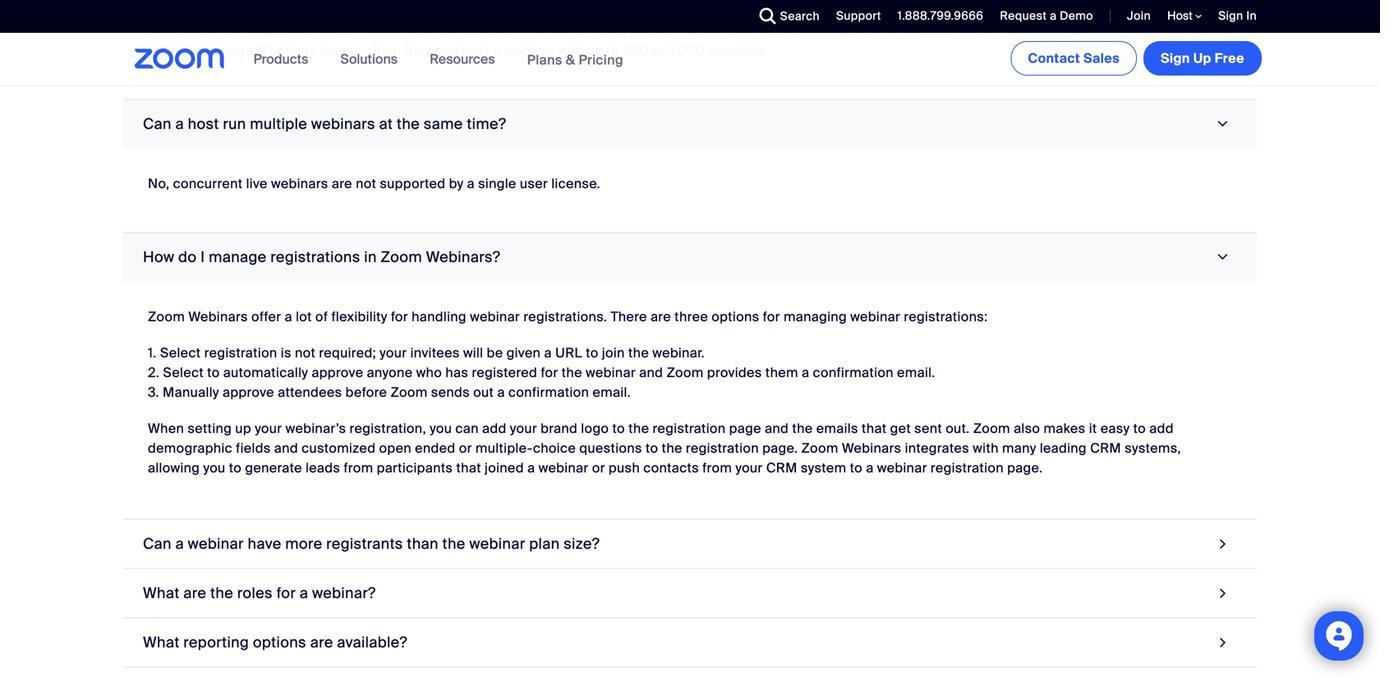 Task type: vqa. For each thing, say whether or not it's contained in the screenshot.
second Buy Now Link from the right
no



Task type: describe. For each thing, give the bounding box(es) containing it.
1. select registration is not required; your invitees will be given a url to join the webinar. 2. select to automatically approve anyone who has registered for the webinar and zoom provides them a confirmation email. 3. manually approve attendees before zoom sends out a confirmation email.
[[148, 344, 936, 401]]

available?
[[337, 633, 408, 652]]

time?
[[467, 115, 507, 133]]

1 horizontal spatial email.
[[898, 364, 936, 381]]

than
[[407, 535, 439, 554]]

to down fields
[[229, 459, 242, 477]]

to up questions
[[613, 420, 625, 437]]

0 vertical spatial options
[[712, 308, 760, 325]]

banner containing contact sales
[[115, 33, 1266, 87]]

0 vertical spatial select
[[160, 344, 201, 362]]

1 horizontal spatial that
[[862, 420, 887, 437]]

invitees
[[411, 344, 460, 362]]

brand
[[541, 420, 578, 437]]

to up contacts
[[646, 440, 659, 457]]

more
[[285, 535, 323, 554]]

&
[[566, 51, 576, 68]]

search button
[[748, 0, 824, 33]]

products
[[254, 51, 309, 68]]

roles
[[237, 584, 273, 603]]

setting
[[188, 420, 232, 437]]

1 vertical spatial select
[[163, 364, 204, 381]]

get
[[891, 420, 912, 437]]

anyone
[[367, 364, 413, 381]]

meetings navigation
[[1008, 33, 1266, 79]]

what for what are the roles for a webinar?
[[143, 584, 180, 603]]

are up reporting
[[184, 584, 207, 603]]

system
[[801, 459, 847, 477]]

a left lot
[[285, 308, 293, 325]]

the inside "dropdown button"
[[443, 535, 466, 554]]

host button
[[1168, 8, 1203, 24]]

easy
[[1101, 420, 1131, 437]]

reporting
[[184, 633, 249, 652]]

zoom up with
[[974, 420, 1011, 437]]

webinar's
[[286, 420, 346, 437]]

customized
[[302, 440, 376, 457]]

with
[[973, 440, 999, 457]]

request
[[1001, 8, 1048, 23]]

webinar?
[[312, 584, 376, 603]]

same
[[424, 115, 463, 133]]

the down url
[[562, 364, 583, 381]]

leading
[[1041, 440, 1087, 457]]

zoom down webinar.
[[667, 364, 704, 381]]

a left host
[[175, 115, 184, 133]]

webinar left plan
[[470, 535, 526, 554]]

right image for than
[[1216, 533, 1231, 555]]

plans
[[527, 51, 563, 68]]

resources button
[[430, 33, 503, 85]]

can a host run multiple webinars at the same time? button
[[123, 100, 1258, 149]]

a right system
[[867, 459, 874, 477]]

who
[[416, 364, 442, 381]]

how
[[143, 248, 175, 267]]

when setting up your webinar's registration, you can add your brand logo to the registration page and the emails that get sent out. zoom also makes it easy to add demographic fields and customized open ended or multiple-choice questions to the registration page. zoom webinars integrates with many leading crm systems, allowing you to generate leads from participants that joined a webinar or push contacts from your crm system to a webinar registration page.
[[148, 420, 1182, 477]]

emails
[[817, 420, 859, 437]]

provides
[[708, 364, 762, 381]]

0 vertical spatial webinars
[[189, 308, 248, 325]]

given
[[507, 344, 541, 362]]

lot
[[296, 308, 312, 325]]

1 horizontal spatial approve
[[312, 364, 364, 381]]

what are the roles for a webinar? button
[[123, 569, 1258, 618]]

resources
[[430, 51, 495, 68]]

solutions
[[341, 51, 398, 68]]

of
[[316, 308, 328, 325]]

1 vertical spatial confirmation
[[509, 384, 590, 401]]

right image for zoom
[[1213, 250, 1235, 265]]

what for what reporting options are available?
[[143, 633, 180, 652]]

zoom up system
[[802, 440, 839, 457]]

attendees
[[278, 384, 342, 401]]

webinar.
[[653, 344, 705, 362]]

has
[[446, 364, 469, 381]]

sent
[[915, 420, 943, 437]]

search
[[781, 9, 820, 24]]

integrates
[[906, 440, 970, 457]]

choice
[[533, 440, 576, 457]]

webinar down get
[[878, 459, 928, 477]]

questions
[[580, 440, 643, 457]]

0 horizontal spatial you
[[203, 459, 226, 477]]

how do i manage registrations in zoom webinars?
[[143, 248, 501, 267]]

0 horizontal spatial approve
[[223, 384, 274, 401]]

handling
[[412, 308, 467, 325]]

sign for sign in
[[1219, 8, 1244, 23]]

your inside 1. select registration is not required; your invitees will be given a url to join the webinar. 2. select to automatically approve anyone who has registered for the webinar and zoom provides them a confirmation email. 3. manually approve attendees before zoom sends out a confirmation email.
[[380, 344, 407, 362]]

sign up free button
[[1144, 41, 1263, 76]]

url
[[556, 344, 583, 362]]

sign for sign up free
[[1162, 50, 1191, 67]]

up
[[1194, 50, 1212, 67]]

registration down page
[[686, 440, 759, 457]]

1 vertical spatial that
[[457, 459, 482, 477]]

ended
[[415, 440, 456, 457]]

webinars?
[[426, 248, 501, 267]]

2.
[[148, 364, 160, 381]]

registrations
[[271, 248, 361, 267]]

can a webinar have more registrants than the webinar plan size?
[[143, 535, 600, 554]]

sign in
[[1219, 8, 1258, 23]]

to up manually
[[207, 364, 220, 381]]

it
[[1090, 420, 1098, 437]]

the left emails
[[793, 420, 813, 437]]

do
[[178, 248, 197, 267]]

webinar left have
[[188, 535, 244, 554]]

managing
[[784, 308, 847, 325]]

supported
[[380, 175, 446, 192]]

0 vertical spatial confirmation
[[813, 364, 894, 381]]

logo
[[581, 420, 609, 437]]

webinar down choice
[[539, 459, 589, 477]]

single
[[479, 175, 517, 192]]

are down "can a host run multiple webinars at the same time?"
[[332, 175, 353, 192]]

1 vertical spatial page.
[[1008, 459, 1043, 477]]

in
[[1247, 8, 1258, 23]]

registration down with
[[931, 459, 1004, 477]]

0 horizontal spatial email.
[[593, 384, 631, 401]]

is
[[281, 344, 292, 362]]

by
[[449, 175, 464, 192]]

1 vertical spatial webinars
[[271, 175, 329, 192]]

plan
[[530, 535, 560, 554]]

right image
[[1213, 116, 1235, 132]]

join
[[602, 344, 625, 362]]

the right at
[[397, 115, 420, 133]]

solutions button
[[341, 33, 405, 85]]

user
[[520, 175, 548, 192]]

0 vertical spatial not
[[356, 175, 377, 192]]

required;
[[319, 344, 376, 362]]

right image for webinar?
[[1216, 582, 1231, 605]]

can for can a host run multiple webinars at the same time?
[[143, 115, 172, 133]]

host
[[188, 115, 219, 133]]

sales
[[1084, 50, 1120, 67]]

out
[[474, 384, 494, 401]]



Task type: locate. For each thing, give the bounding box(es) containing it.
1 horizontal spatial page.
[[1008, 459, 1043, 477]]

host
[[1168, 8, 1196, 23]]

1 horizontal spatial and
[[640, 364, 664, 381]]

contact
[[1029, 50, 1081, 67]]

can for can a webinar have more registrants than the webinar plan size?
[[143, 535, 172, 554]]

can inside "dropdown button"
[[143, 535, 172, 554]]

webinar right managing
[[851, 308, 901, 325]]

i
[[201, 248, 205, 267]]

not right "is"
[[295, 344, 316, 362]]

your down page
[[736, 459, 763, 477]]

1 vertical spatial what
[[143, 633, 180, 652]]

registration up the automatically
[[204, 344, 278, 362]]

for right the "roles"
[[277, 584, 296, 603]]

a left url
[[545, 344, 552, 362]]

are left three
[[651, 308, 672, 325]]

join link
[[1115, 0, 1156, 33], [1128, 8, 1152, 23]]

select up manually
[[163, 364, 204, 381]]

crm
[[1091, 440, 1122, 457], [767, 459, 798, 477]]

2 can from the top
[[143, 535, 172, 554]]

push
[[609, 459, 640, 477]]

email. up "sent"
[[898, 364, 936, 381]]

support
[[837, 8, 882, 23]]

0 horizontal spatial add
[[483, 420, 507, 437]]

no,
[[148, 175, 170, 192]]

sign left up
[[1162, 50, 1191, 67]]

1 vertical spatial sign
[[1162, 50, 1191, 67]]

from right contacts
[[703, 459, 733, 477]]

manage
[[209, 248, 267, 267]]

right image inside 'how do i manage registrations in zoom webinars?' dropdown button
[[1213, 250, 1235, 265]]

manually
[[163, 384, 219, 401]]

for down url
[[541, 364, 559, 381]]

add up systems,
[[1150, 420, 1174, 437]]

0 horizontal spatial confirmation
[[509, 384, 590, 401]]

0 vertical spatial webinars
[[311, 115, 375, 133]]

that left joined
[[457, 459, 482, 477]]

three
[[675, 308, 709, 325]]

are left "available?" on the bottom left of page
[[310, 633, 333, 652]]

banner
[[115, 33, 1266, 87]]

and inside 1. select registration is not required; your invitees will be given a url to join the webinar. 2. select to automatically approve anyone who has registered for the webinar and zoom provides them a confirmation email. 3. manually approve attendees before zoom sends out a confirmation email.
[[640, 364, 664, 381]]

1 horizontal spatial options
[[712, 308, 760, 325]]

0 horizontal spatial not
[[295, 344, 316, 362]]

or down the can
[[459, 440, 472, 457]]

1 vertical spatial or
[[592, 459, 606, 477]]

webinar down join
[[586, 364, 636, 381]]

product information navigation
[[241, 33, 636, 87]]

email. down join
[[593, 384, 631, 401]]

0 vertical spatial and
[[640, 364, 664, 381]]

contacts
[[644, 459, 699, 477]]

what reporting options are available?
[[143, 633, 408, 652]]

0 horizontal spatial and
[[274, 440, 298, 457]]

also
[[1014, 420, 1041, 437]]

1 vertical spatial approve
[[223, 384, 274, 401]]

at
[[379, 115, 393, 133]]

zoom webinars offer a lot of flexibility for handling webinar registrations. there are three options for managing webinar registrations:
[[148, 308, 988, 325]]

registration up contacts
[[653, 420, 726, 437]]

what are the roles for a webinar?
[[143, 584, 376, 603]]

participants
[[377, 459, 453, 477]]

for
[[391, 308, 408, 325], [763, 308, 781, 325], [541, 364, 559, 381], [277, 584, 296, 603]]

be
[[487, 344, 503, 362]]

1 what from the top
[[143, 584, 180, 603]]

the right join
[[629, 344, 649, 362]]

0 horizontal spatial webinars
[[189, 308, 248, 325]]

0 vertical spatial email.
[[898, 364, 936, 381]]

1 horizontal spatial add
[[1150, 420, 1174, 437]]

1 vertical spatial options
[[253, 633, 307, 652]]

run
[[223, 115, 246, 133]]

in
[[364, 248, 377, 267]]

or
[[459, 440, 472, 457], [592, 459, 606, 477]]

0 vertical spatial crm
[[1091, 440, 1122, 457]]

webinar inside 1. select registration is not required; your invitees will be given a url to join the webinar. 2. select to automatically approve anyone who has registered for the webinar and zoom provides them a confirmation email. 3. manually approve attendees before zoom sends out a confirmation email.
[[586, 364, 636, 381]]

1 vertical spatial you
[[203, 459, 226, 477]]

support link
[[824, 0, 886, 33], [837, 8, 882, 23]]

crm down easy
[[1091, 440, 1122, 457]]

not left supported
[[356, 175, 377, 192]]

1 from from the left
[[344, 459, 374, 477]]

many
[[1003, 440, 1037, 457]]

registration inside 1. select registration is not required; your invitees will be given a url to join the webinar. 2. select to automatically approve anyone who has registered for the webinar and zoom provides them a confirmation email. 3. manually approve attendees before zoom sends out a confirmation email.
[[204, 344, 278, 362]]

zoom right in
[[381, 248, 422, 267]]

them
[[766, 364, 799, 381]]

0 horizontal spatial crm
[[767, 459, 798, 477]]

webinar
[[470, 308, 520, 325], [851, 308, 901, 325], [586, 364, 636, 381], [539, 459, 589, 477], [878, 459, 928, 477], [188, 535, 244, 554], [470, 535, 526, 554]]

add up multiple- on the left
[[483, 420, 507, 437]]

to up systems,
[[1134, 420, 1147, 437]]

1 horizontal spatial crm
[[1091, 440, 1122, 457]]

concurrent
[[173, 175, 243, 192]]

offer
[[252, 308, 281, 325]]

up
[[235, 420, 252, 437]]

right image inside what reporting options are available? dropdown button
[[1216, 632, 1231, 654]]

1 horizontal spatial or
[[592, 459, 606, 477]]

join link up meetings navigation
[[1128, 8, 1152, 23]]

confirmation
[[813, 364, 894, 381], [509, 384, 590, 401]]

can inside dropdown button
[[143, 115, 172, 133]]

generate
[[245, 459, 302, 477]]

can a webinar have more registrants than the webinar plan size? button
[[123, 520, 1258, 569]]

0 horizontal spatial or
[[459, 440, 472, 457]]

and
[[640, 364, 664, 381], [765, 420, 789, 437], [274, 440, 298, 457]]

page. down them
[[763, 440, 798, 457]]

before
[[346, 384, 387, 401]]

from down customized
[[344, 459, 374, 477]]

1 vertical spatial crm
[[767, 459, 798, 477]]

1 add from the left
[[483, 420, 507, 437]]

registrants
[[326, 535, 403, 554]]

plans & pricing
[[527, 51, 624, 68]]

multiple
[[250, 115, 308, 133]]

confirmation up emails
[[813, 364, 894, 381]]

can left host
[[143, 115, 172, 133]]

systems,
[[1126, 440, 1182, 457]]

allowing
[[148, 459, 200, 477]]

a right them
[[802, 364, 810, 381]]

0 horizontal spatial that
[[457, 459, 482, 477]]

and right page
[[765, 420, 789, 437]]

contact sales
[[1029, 50, 1120, 67]]

select right 1.
[[160, 344, 201, 362]]

open
[[379, 440, 412, 457]]

1 vertical spatial can
[[143, 535, 172, 554]]

a right out
[[498, 384, 505, 401]]

right image inside what are the roles for a webinar? dropdown button
[[1216, 582, 1231, 605]]

can
[[456, 420, 479, 437]]

demo
[[1060, 8, 1094, 23]]

0 vertical spatial or
[[459, 440, 472, 457]]

zoom inside dropdown button
[[381, 248, 422, 267]]

can a host run multiple webinars at the same time?
[[143, 115, 507, 133]]

1.
[[148, 344, 157, 362]]

a right joined
[[528, 459, 535, 477]]

plans & pricing link
[[527, 51, 624, 68], [527, 51, 624, 68]]

approve down the automatically
[[223, 384, 274, 401]]

your up the anyone
[[380, 344, 407, 362]]

0 horizontal spatial from
[[344, 459, 374, 477]]

1 vertical spatial email.
[[593, 384, 631, 401]]

you down demographic at bottom left
[[203, 459, 226, 477]]

not
[[356, 175, 377, 192], [295, 344, 316, 362]]

options inside dropdown button
[[253, 633, 307, 652]]

registration,
[[350, 420, 427, 437]]

and down webinar.
[[640, 364, 664, 381]]

2 vertical spatial and
[[274, 440, 298, 457]]

right image
[[1213, 250, 1235, 265], [1216, 533, 1231, 555], [1216, 582, 1231, 605], [1216, 632, 1231, 654]]

products button
[[254, 33, 316, 85]]

1 horizontal spatial confirmation
[[813, 364, 894, 381]]

zoom logo image
[[135, 48, 225, 69]]

there
[[611, 308, 648, 325]]

what reporting options are available? button
[[123, 618, 1258, 668]]

0 vertical spatial can
[[143, 115, 172, 133]]

webinar up be
[[470, 308, 520, 325]]

the
[[397, 115, 420, 133], [629, 344, 649, 362], [562, 364, 583, 381], [629, 420, 650, 437], [793, 420, 813, 437], [662, 440, 683, 457], [443, 535, 466, 554], [210, 584, 234, 603]]

that
[[862, 420, 887, 437], [457, 459, 482, 477]]

2 horizontal spatial and
[[765, 420, 789, 437]]

2 add from the left
[[1150, 420, 1174, 437]]

crm left system
[[767, 459, 798, 477]]

sign left in
[[1219, 8, 1244, 23]]

for inside dropdown button
[[277, 584, 296, 603]]

options down what are the roles for a webinar?
[[253, 633, 307, 652]]

to right system
[[850, 459, 863, 477]]

approve
[[312, 364, 364, 381], [223, 384, 274, 401]]

the up contacts
[[662, 440, 683, 457]]

3.
[[148, 384, 159, 401]]

options right three
[[712, 308, 760, 325]]

you
[[430, 420, 452, 437], [203, 459, 226, 477]]

webinars left offer
[[189, 308, 248, 325]]

0 vertical spatial approve
[[312, 364, 364, 381]]

1 vertical spatial not
[[295, 344, 316, 362]]

your up fields
[[255, 420, 282, 437]]

right image inside can a webinar have more registrants than the webinar plan size? "dropdown button"
[[1216, 533, 1231, 555]]

0 horizontal spatial page.
[[763, 440, 798, 457]]

page. down many
[[1008, 459, 1043, 477]]

options
[[712, 308, 760, 325], [253, 633, 307, 652]]

sign inside sign up free button
[[1162, 50, 1191, 67]]

webinars right the live
[[271, 175, 329, 192]]

out.
[[946, 420, 970, 437]]

webinars inside the can a host run multiple webinars at the same time? dropdown button
[[311, 115, 375, 133]]

1.888.799.9666
[[898, 8, 984, 23]]

1 vertical spatial webinars
[[842, 440, 902, 457]]

1 horizontal spatial from
[[703, 459, 733, 477]]

demographic
[[148, 440, 233, 457]]

0 vertical spatial you
[[430, 420, 452, 437]]

have
[[248, 535, 282, 554]]

registered
[[472, 364, 538, 381]]

a down allowing
[[175, 535, 184, 554]]

or down questions
[[592, 459, 606, 477]]

0 vertical spatial what
[[143, 584, 180, 603]]

1 can from the top
[[143, 115, 172, 133]]

0 vertical spatial sign
[[1219, 8, 1244, 23]]

0 horizontal spatial sign
[[1162, 50, 1191, 67]]

0 vertical spatial page.
[[763, 440, 798, 457]]

0 vertical spatial that
[[862, 420, 887, 437]]

that left get
[[862, 420, 887, 437]]

request a demo
[[1001, 8, 1094, 23]]

join link left host
[[1115, 0, 1156, 33]]

webinars inside 'when setting up your webinar's registration, you can add your brand logo to the registration page and the emails that get sent out. zoom also makes it easy to add demographic fields and customized open ended or multiple-choice questions to the registration page. zoom webinars integrates with many leading crm systems, allowing you to generate leads from participants that joined a webinar or push contacts from your crm system to a webinar registration page.'
[[842, 440, 902, 457]]

1 horizontal spatial you
[[430, 420, 452, 437]]

2 what from the top
[[143, 633, 180, 652]]

1 horizontal spatial sign
[[1219, 8, 1244, 23]]

0 horizontal spatial options
[[253, 633, 307, 652]]

to
[[586, 344, 599, 362], [207, 364, 220, 381], [613, 420, 625, 437], [1134, 420, 1147, 437], [646, 440, 659, 457], [229, 459, 242, 477], [850, 459, 863, 477]]

a left demo
[[1051, 8, 1057, 23]]

will
[[463, 344, 484, 362]]

sign up free
[[1162, 50, 1245, 67]]

1 horizontal spatial not
[[356, 175, 377, 192]]

zoom down the anyone
[[391, 384, 428, 401]]

2 from from the left
[[703, 459, 733, 477]]

can down allowing
[[143, 535, 172, 554]]

for inside 1. select registration is not required; your invitees will be given a url to join the webinar. 2. select to automatically approve anyone who has registered for the webinar and zoom provides them a confirmation email. 3. manually approve attendees before zoom sends out a confirmation email.
[[541, 364, 559, 381]]

multiple-
[[476, 440, 533, 457]]

sends
[[431, 384, 470, 401]]

select
[[160, 344, 201, 362], [163, 364, 204, 381]]

automatically
[[223, 364, 308, 381]]

approve down required;
[[312, 364, 364, 381]]

a left webinar?
[[300, 584, 309, 603]]

a inside "dropdown button"
[[175, 535, 184, 554]]

zoom up 1.
[[148, 308, 185, 325]]

the right than
[[443, 535, 466, 554]]

the up questions
[[629, 420, 650, 437]]

for left managing
[[763, 308, 781, 325]]

your up multiple- on the left
[[510, 420, 538, 437]]

to left join
[[586, 344, 599, 362]]

webinars left at
[[311, 115, 375, 133]]

not inside 1. select registration is not required; your invitees will be given a url to join the webinar. 2. select to automatically approve anyone who has registered for the webinar and zoom provides them a confirmation email. 3. manually approve attendees before zoom sends out a confirmation email.
[[295, 344, 316, 362]]

the left the "roles"
[[210, 584, 234, 603]]

1 vertical spatial and
[[765, 420, 789, 437]]

and up generate
[[274, 440, 298, 457]]

a right by
[[467, 175, 475, 192]]

you up ended
[[430, 420, 452, 437]]

confirmation up the brand
[[509, 384, 590, 401]]

webinars down get
[[842, 440, 902, 457]]

for left handling
[[391, 308, 408, 325]]

1 horizontal spatial webinars
[[842, 440, 902, 457]]



